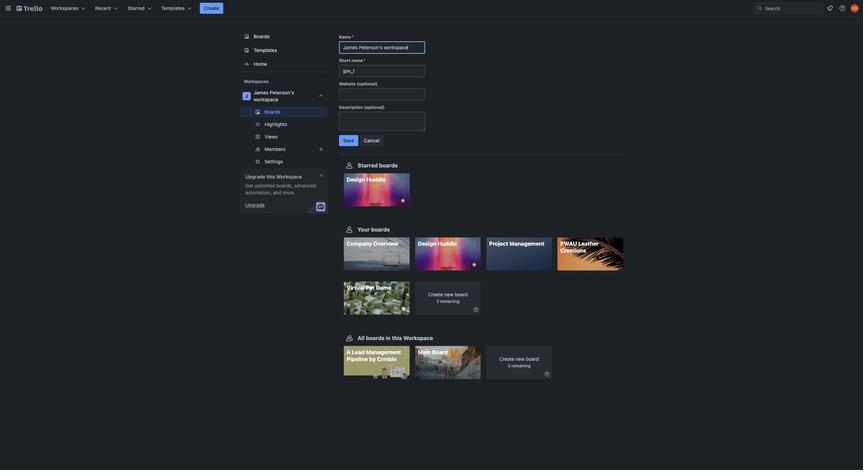 Task type: describe. For each thing, give the bounding box(es) containing it.
members
[[265, 146, 286, 152]]

starred boards
[[358, 162, 398, 169]]

name
[[352, 58, 363, 63]]

back to home image
[[17, 3, 42, 14]]

click to unstar this board. it will be removed from your starred list. image for right 'design huddle' link
[[472, 262, 478, 268]]

pet
[[366, 285, 375, 291]]

board for sm image
[[527, 356, 539, 362]]

new for sm image
[[516, 356, 525, 362]]

board for sm icon
[[455, 292, 468, 298]]

name *
[[339, 34, 354, 40]]

main board link
[[416, 346, 481, 379]]

design huddle for the leftmost 'design huddle' link
[[347, 177, 386, 183]]

0 notifications image
[[827, 4, 835, 12]]

j
[[246, 93, 248, 99]]

a
[[347, 349, 351, 355]]

project management link
[[487, 238, 553, 271]]

home image
[[243, 60, 251, 68]]

recent
[[95, 5, 111, 11]]

upgrade button
[[246, 202, 265, 209]]

in
[[386, 335, 391, 341]]

company
[[347, 241, 372, 247]]

click to unstar this board. it will be removed from your starred list. image for the leftmost 'design huddle' link
[[400, 198, 406, 204]]

remaining for sm image
[[512, 363, 531, 369]]

views link
[[240, 131, 328, 142]]

company overview link
[[344, 238, 410, 271]]

leather
[[579, 241, 599, 247]]

james peterson's workspace
[[254, 90, 294, 102]]

templates inside popup button
[[161, 5, 185, 11]]

all boards in this workspace
[[358, 335, 434, 341]]

create for sm icon
[[429, 292, 443, 298]]

recent button
[[91, 3, 122, 14]]

views
[[265, 134, 278, 140]]

your boards
[[358, 227, 390, 233]]

1 horizontal spatial huddle
[[438, 241, 457, 247]]

(optional) for description (optional)
[[365, 105, 385, 110]]

workspace inside upgrade this workspace get unlimited boards, advanced automation, and more.
[[277, 174, 302, 180]]

primary element
[[0, 0, 864, 17]]

1 horizontal spatial this
[[392, 335, 402, 341]]

sm image
[[473, 307, 480, 314]]

upgrade for upgrade
[[246, 202, 265, 208]]

workspace
[[254, 97, 279, 102]]

boards for all
[[366, 335, 385, 341]]

virtual pet game
[[347, 285, 392, 291]]

cancel button
[[360, 135, 384, 146]]

settings link
[[240, 156, 328, 167]]

james
[[254, 90, 269, 96]]

pwau leather creations
[[561, 241, 599, 254]]

1 horizontal spatial design huddle link
[[416, 238, 481, 271]]

by
[[370, 356, 376, 362]]

template board image
[[243, 46, 251, 54]]

boards for your
[[372, 227, 390, 233]]

settings
[[265, 159, 283, 165]]

description
[[339, 105, 363, 110]]

website
[[339, 81, 356, 87]]

search image
[[758, 6, 763, 11]]

3 for sm icon
[[437, 299, 440, 304]]

new for sm icon
[[445, 292, 454, 298]]

open information menu image
[[840, 5, 847, 12]]

lead
[[352, 349, 365, 355]]

your
[[358, 227, 370, 233]]

sm image
[[544, 371, 551, 378]]

starred for starred
[[128, 5, 145, 11]]

workspaces inside workspaces popup button
[[51, 5, 79, 11]]

add image
[[317, 145, 326, 153]]

all
[[358, 335, 365, 341]]

description (optional)
[[339, 105, 385, 110]]

save button
[[339, 135, 359, 146]]

advanced
[[295, 183, 316, 189]]

boards,
[[277, 183, 293, 189]]

create for sm image
[[500, 356, 515, 362]]

board
[[432, 349, 448, 355]]

virtual pet game link
[[344, 282, 410, 315]]

home
[[254, 61, 267, 67]]

0 vertical spatial huddle
[[367, 177, 386, 183]]

cancel
[[364, 138, 380, 143]]

create new board 3 remaining for sm icon
[[429, 292, 468, 304]]

pwau leather creations link
[[558, 238, 624, 271]]

create new board 3 remaining for sm image
[[500, 356, 539, 369]]

overview
[[374, 241, 399, 247]]

pipeline
[[347, 356, 368, 362]]



Task type: vqa. For each thing, say whether or not it's contained in the screenshot.
for
no



Task type: locate. For each thing, give the bounding box(es) containing it.
a lead management pipeline by crmble
[[347, 349, 401, 362]]

(optional)
[[357, 81, 378, 87], [365, 105, 385, 110]]

boards right board image
[[254, 33, 270, 39]]

0 vertical spatial upgrade
[[246, 174, 266, 180]]

upgrade
[[246, 174, 266, 180], [246, 202, 265, 208]]

starred down cancel button
[[358, 162, 378, 169]]

0 vertical spatial create new board 3 remaining
[[429, 292, 468, 304]]

0 vertical spatial (optional)
[[357, 81, 378, 87]]

0 horizontal spatial design huddle link
[[344, 173, 410, 207]]

0 vertical spatial create
[[204, 5, 219, 11]]

upgrade down automation, at the top left
[[246, 202, 265, 208]]

* right name
[[352, 34, 354, 40]]

remaining for sm icon
[[441, 299, 460, 304]]

3
[[437, 299, 440, 304], [508, 363, 511, 369]]

this inside upgrade this workspace get unlimited boards, advanced automation, and more.
[[267, 174, 275, 180]]

new
[[445, 292, 454, 298], [516, 356, 525, 362]]

virtual
[[347, 285, 365, 291]]

templates button
[[157, 3, 196, 14]]

1 horizontal spatial design
[[418, 241, 437, 247]]

1 horizontal spatial remaining
[[512, 363, 531, 369]]

project management
[[490, 241, 545, 247]]

design huddle
[[347, 177, 386, 183], [418, 241, 457, 247]]

upgrade up get
[[246, 174, 266, 180]]

0 vertical spatial design
[[347, 177, 365, 183]]

templates right starred dropdown button
[[161, 5, 185, 11]]

1 vertical spatial boards link
[[240, 107, 328, 118]]

boards link up highlights 'link'
[[240, 107, 328, 118]]

0 horizontal spatial design huddle
[[347, 177, 386, 183]]

a lead management pipeline by crmble link
[[344, 346, 410, 379]]

starred inside starred dropdown button
[[128, 5, 145, 11]]

0 vertical spatial 3
[[437, 299, 440, 304]]

2 boards link from the top
[[240, 107, 328, 118]]

starred right recent popup button
[[128, 5, 145, 11]]

1 horizontal spatial create
[[429, 292, 443, 298]]

None text field
[[339, 88, 426, 101], [339, 112, 426, 131], [339, 88, 426, 101], [339, 112, 426, 131]]

game
[[376, 285, 392, 291]]

boards
[[379, 162, 398, 169], [372, 227, 390, 233], [366, 335, 385, 341]]

2 horizontal spatial create
[[500, 356, 515, 362]]

home link
[[240, 58, 328, 70]]

1 vertical spatial create new board 3 remaining
[[500, 356, 539, 369]]

management
[[510, 241, 545, 247], [366, 349, 401, 355]]

design huddle link
[[344, 173, 410, 207], [416, 238, 481, 271]]

pwau
[[561, 241, 578, 247]]

1 horizontal spatial management
[[510, 241, 545, 247]]

0 horizontal spatial templates
[[161, 5, 185, 11]]

(optional) for website (optional)
[[357, 81, 378, 87]]

1 boards link from the top
[[240, 30, 328, 43]]

workspace up main
[[404, 335, 434, 341]]

1 horizontal spatial starred
[[358, 162, 378, 169]]

0 vertical spatial *
[[352, 34, 354, 40]]

unlimited
[[255, 183, 275, 189]]

name
[[339, 34, 351, 40]]

0 horizontal spatial board
[[455, 292, 468, 298]]

0 horizontal spatial workspace
[[277, 174, 302, 180]]

0 horizontal spatial *
[[352, 34, 354, 40]]

project
[[490, 241, 509, 247]]

1 horizontal spatial click to unstar this board. it will be removed from your starred list. image
[[472, 262, 478, 268]]

1 vertical spatial remaining
[[512, 363, 531, 369]]

2 upgrade from the top
[[246, 202, 265, 208]]

management up crmble
[[366, 349, 401, 355]]

company overview
[[347, 241, 399, 247]]

create button
[[200, 3, 224, 14]]

main board
[[418, 349, 448, 355]]

2 vertical spatial create
[[500, 356, 515, 362]]

1 horizontal spatial 3
[[508, 363, 511, 369]]

1 horizontal spatial board
[[527, 356, 539, 362]]

board
[[455, 292, 468, 298], [527, 356, 539, 362]]

1 vertical spatial boards
[[265, 109, 281, 115]]

0 horizontal spatial click to unstar this board. it will be removed from your starred list. image
[[400, 198, 406, 204]]

1 vertical spatial 3
[[508, 363, 511, 369]]

creations
[[561, 248, 587, 254]]

this
[[267, 174, 275, 180], [392, 335, 402, 341]]

1 vertical spatial new
[[516, 356, 525, 362]]

design huddle for right 'design huddle' link
[[418, 241, 457, 247]]

0 vertical spatial templates
[[161, 5, 185, 11]]

1 vertical spatial create
[[429, 292, 443, 298]]

boards left in
[[366, 335, 385, 341]]

0 horizontal spatial remaining
[[441, 299, 460, 304]]

this right in
[[392, 335, 402, 341]]

huddle
[[367, 177, 386, 183], [438, 241, 457, 247]]

1 vertical spatial design huddle link
[[416, 238, 481, 271]]

1 vertical spatial management
[[366, 349, 401, 355]]

boards up overview
[[372, 227, 390, 233]]

0 vertical spatial workspaces
[[51, 5, 79, 11]]

1 vertical spatial upgrade
[[246, 202, 265, 208]]

1 vertical spatial *
[[364, 58, 366, 63]]

christina overa (christinaovera) image
[[852, 4, 860, 12]]

workspace
[[277, 174, 302, 180], [404, 335, 434, 341]]

1 vertical spatial boards
[[372, 227, 390, 233]]

0 vertical spatial boards
[[379, 162, 398, 169]]

automation,
[[246, 190, 272, 196]]

members link
[[240, 144, 328, 155]]

1 vertical spatial board
[[527, 356, 539, 362]]

* right the name at left top
[[364, 58, 366, 63]]

upgrade for upgrade this workspace get unlimited boards, advanced automation, and more.
[[246, 174, 266, 180]]

upgrade inside upgrade this workspace get unlimited boards, advanced automation, and more.
[[246, 174, 266, 180]]

0 horizontal spatial management
[[366, 349, 401, 355]]

main
[[418, 349, 431, 355]]

1 horizontal spatial create new board 3 remaining
[[500, 356, 539, 369]]

remaining
[[441, 299, 460, 304], [512, 363, 531, 369]]

boards link up templates link
[[240, 30, 328, 43]]

management right project
[[510, 241, 545, 247]]

1 vertical spatial this
[[392, 335, 402, 341]]

None text field
[[339, 41, 426, 54], [339, 65, 426, 77], [339, 41, 426, 54], [339, 65, 426, 77]]

*
[[352, 34, 354, 40], [364, 58, 366, 63]]

short
[[339, 58, 351, 63]]

starred
[[128, 5, 145, 11], [358, 162, 378, 169]]

1 horizontal spatial *
[[364, 58, 366, 63]]

highlights
[[265, 121, 287, 127]]

0 vertical spatial management
[[510, 241, 545, 247]]

1 upgrade from the top
[[246, 174, 266, 180]]

there is new activity on this board. image
[[402, 307, 406, 311]]

0 horizontal spatial new
[[445, 292, 454, 298]]

save
[[344, 138, 354, 143]]

templates
[[161, 5, 185, 11], [254, 47, 277, 53]]

organizationdetailform element
[[339, 34, 624, 149]]

0 horizontal spatial this
[[267, 174, 275, 180]]

1 vertical spatial design
[[418, 241, 437, 247]]

1 vertical spatial workspaces
[[244, 79, 269, 84]]

boards for starred
[[379, 162, 398, 169]]

management inside a lead management pipeline by crmble
[[366, 349, 401, 355]]

1 vertical spatial design huddle
[[418, 241, 457, 247]]

website (optional)
[[339, 81, 378, 87]]

workspaces button
[[47, 3, 90, 14]]

peterson's
[[270, 90, 294, 96]]

0 horizontal spatial create new board 3 remaining
[[429, 292, 468, 304]]

0 vertical spatial remaining
[[441, 299, 460, 304]]

crmble
[[377, 356, 397, 362]]

(optional) right description
[[365, 105, 385, 110]]

templates link
[[240, 44, 328, 57]]

upgrade this workspace get unlimited boards, advanced automation, and more.
[[246, 174, 316, 196]]

create new board 3 remaining
[[429, 292, 468, 304], [500, 356, 539, 369]]

0 vertical spatial boards link
[[240, 30, 328, 43]]

1 horizontal spatial templates
[[254, 47, 277, 53]]

get
[[246, 183, 254, 189]]

0 vertical spatial new
[[445, 292, 454, 298]]

starred button
[[124, 3, 156, 14]]

0 horizontal spatial 3
[[437, 299, 440, 304]]

3 for sm image
[[508, 363, 511, 369]]

and
[[273, 190, 282, 196]]

0 horizontal spatial workspaces
[[51, 5, 79, 11]]

0 horizontal spatial design
[[347, 177, 365, 183]]

0 vertical spatial workspace
[[277, 174, 302, 180]]

0 vertical spatial board
[[455, 292, 468, 298]]

design
[[347, 177, 365, 183], [418, 241, 437, 247]]

boards up highlights at left
[[265, 109, 281, 115]]

create inside button
[[204, 5, 219, 11]]

1 vertical spatial click to unstar this board. it will be removed from your starred list. image
[[472, 262, 478, 268]]

(optional) right the website
[[357, 81, 378, 87]]

0 horizontal spatial huddle
[[367, 177, 386, 183]]

1 vertical spatial workspace
[[404, 335, 434, 341]]

0 vertical spatial design huddle link
[[344, 173, 410, 207]]

0 horizontal spatial starred
[[128, 5, 145, 11]]

workspace up boards,
[[277, 174, 302, 180]]

1 horizontal spatial new
[[516, 356, 525, 362]]

highlights link
[[240, 119, 328, 130]]

more.
[[283, 190, 296, 196]]

templates up home
[[254, 47, 277, 53]]

boards down cancel button
[[379, 162, 398, 169]]

0 vertical spatial design huddle
[[347, 177, 386, 183]]

this up unlimited at the left
[[267, 174, 275, 180]]

0 vertical spatial starred
[[128, 5, 145, 11]]

2 vertical spatial boards
[[366, 335, 385, 341]]

1 horizontal spatial workspace
[[404, 335, 434, 341]]

1 vertical spatial huddle
[[438, 241, 457, 247]]

1 vertical spatial starred
[[358, 162, 378, 169]]

1 horizontal spatial workspaces
[[244, 79, 269, 84]]

0 vertical spatial boards
[[254, 33, 270, 39]]

create
[[204, 5, 219, 11], [429, 292, 443, 298], [500, 356, 515, 362]]

1 vertical spatial (optional)
[[365, 105, 385, 110]]

starred for starred boards
[[358, 162, 378, 169]]

Search field
[[755, 3, 824, 14]]

1 horizontal spatial design huddle
[[418, 241, 457, 247]]

0 vertical spatial click to unstar this board. it will be removed from your starred list. image
[[400, 198, 406, 204]]

click to unstar this board. it will be removed from your starred list. image
[[400, 198, 406, 204], [472, 262, 478, 268]]

1 vertical spatial templates
[[254, 47, 277, 53]]

0 vertical spatial this
[[267, 174, 275, 180]]

workspaces
[[51, 5, 79, 11], [244, 79, 269, 84]]

short name *
[[339, 58, 366, 63]]

boards
[[254, 33, 270, 39], [265, 109, 281, 115]]

boards link
[[240, 30, 328, 43], [240, 107, 328, 118]]

board image
[[243, 32, 251, 41]]

0 horizontal spatial create
[[204, 5, 219, 11]]



